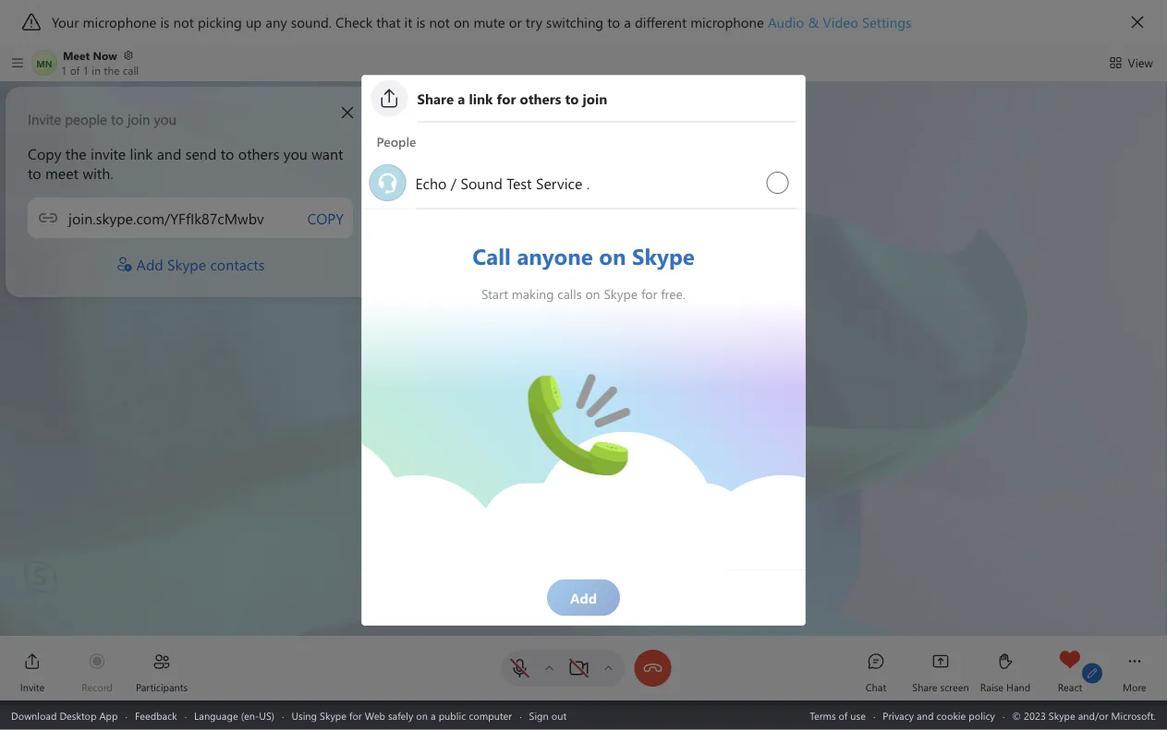 Task type: vqa. For each thing, say whether or not it's contained in the screenshot.
AM
no



Task type: locate. For each thing, give the bounding box(es) containing it.
download desktop app
[[11, 709, 118, 723]]

and
[[917, 709, 934, 723]]

public
[[439, 709, 466, 723]]

skype
[[320, 709, 346, 723]]

service
[[536, 173, 582, 193]]

us)
[[259, 709, 275, 723]]

people group
[[362, 127, 805, 209]]

(en-
[[241, 709, 259, 723]]

echo / sound test service . button
[[415, 173, 757, 193]]

echo / sound test service .
[[415, 173, 590, 193]]

echo
[[415, 173, 447, 193]]

privacy
[[883, 709, 914, 723]]

terms of use link
[[810, 709, 866, 723]]

use
[[850, 709, 866, 723]]

safely
[[388, 709, 413, 723]]

on
[[416, 709, 428, 723]]

test
[[507, 173, 532, 193]]

/
[[451, 173, 457, 193]]

a
[[431, 709, 436, 723]]

sign
[[529, 709, 549, 723]]

canyoutalk
[[528, 365, 598, 385]]

terms
[[810, 709, 836, 723]]



Task type: describe. For each thing, give the bounding box(es) containing it.
app
[[99, 709, 118, 723]]

cookie
[[936, 709, 966, 723]]

language (en-us)
[[194, 709, 275, 723]]

using
[[291, 709, 317, 723]]

using skype for web safely on a public computer link
[[291, 709, 512, 723]]

computer
[[469, 709, 512, 723]]

language (en-us) link
[[194, 709, 275, 723]]

sign out link
[[529, 709, 567, 723]]

feedback
[[135, 709, 177, 723]]

sound
[[461, 173, 503, 193]]

download desktop app link
[[11, 709, 118, 723]]

out
[[551, 709, 567, 723]]

.
[[586, 173, 590, 193]]

web
[[365, 709, 385, 723]]

desktop
[[59, 709, 97, 723]]

privacy and cookie policy
[[883, 709, 995, 723]]

sign out
[[529, 709, 567, 723]]

feedback link
[[135, 709, 177, 723]]

of
[[839, 709, 848, 723]]

language
[[194, 709, 238, 723]]

policy
[[969, 709, 995, 723]]

for
[[349, 709, 362, 723]]

download
[[11, 709, 57, 723]]

privacy and cookie policy link
[[883, 709, 995, 723]]

using skype for web safely on a public computer
[[291, 709, 512, 723]]

terms of use
[[810, 709, 866, 723]]



